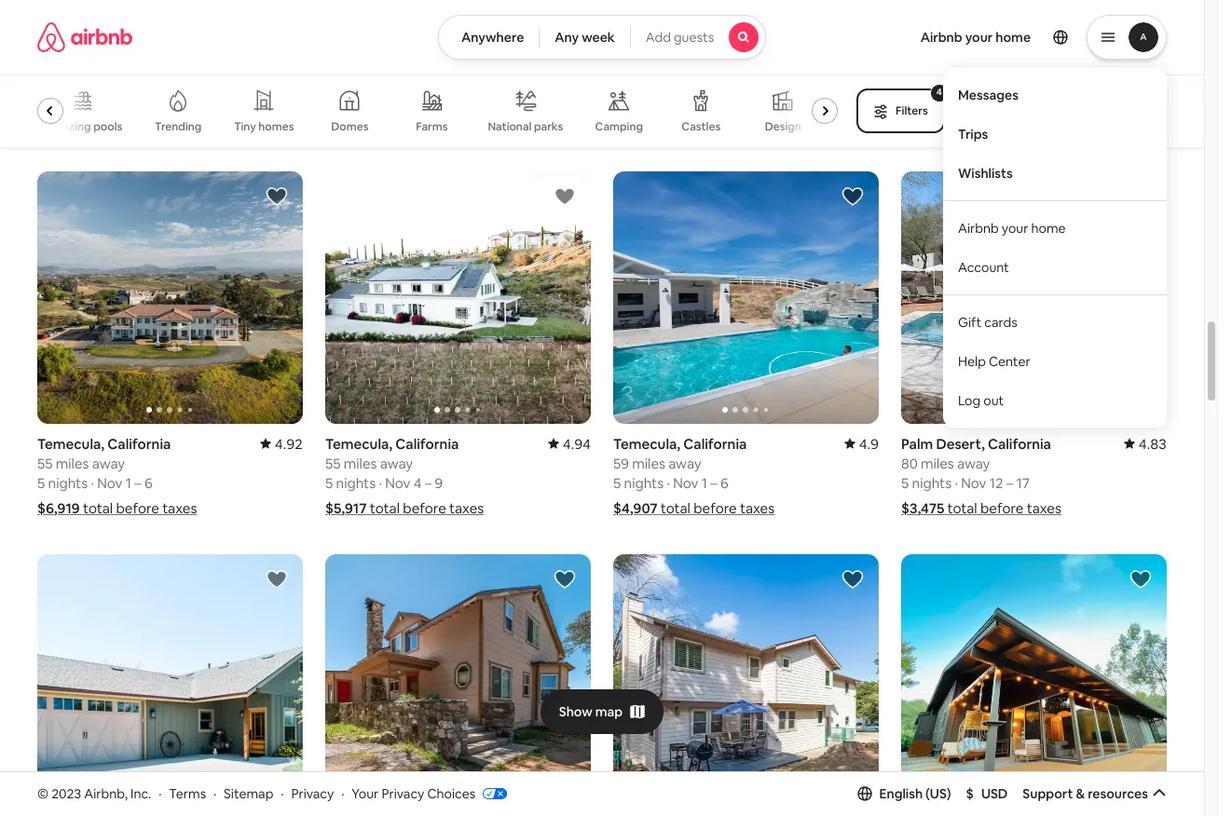 Task type: vqa. For each thing, say whether or not it's contained in the screenshot.
the leftmost policy
no



Task type: describe. For each thing, give the bounding box(es) containing it.
39 inside bonsall, california 39 miles away
[[613, 72, 629, 89]]

55 for temecula, california 55 miles away 5 nights · nov 1 – 6 $6,919 total before taxes
[[37, 455, 53, 472]]

terms
[[169, 785, 206, 802]]

4.92 out of 5 average rating image for 55 miles away
[[260, 435, 303, 453]]

4.92 for 39 miles away
[[563, 52, 591, 70]]

away inside temecula, california 55 miles away 5 nights · nov 4 – 9 $5,917 total before taxes
[[380, 455, 413, 472]]

california inside "borrego springs, california 59 miles away"
[[1013, 52, 1077, 70]]

4
[[414, 474, 422, 492]]

before down messages
[[979, 116, 1022, 134]]

1 inside temecula, california 55 miles away 5 nights · nov 1 – 6 $6,919 total before taxes
[[126, 474, 131, 492]]

borrego springs, california 59 miles away
[[901, 52, 1077, 89]]

center
[[989, 353, 1030, 370]]

palm
[[901, 435, 933, 453]]

display
[[975, 103, 1014, 118]]

account
[[958, 259, 1009, 275]]

terms link
[[169, 785, 206, 802]]

80
[[901, 455, 918, 472]]

1 inside temecula, california 59 miles away 5 nights · nov 1 – 6 $4,907 total before taxes
[[701, 474, 707, 492]]

4.92 out of 5 average rating image for 39 miles away
[[548, 52, 591, 70]]

$1,997
[[901, 116, 943, 134]]

cards
[[984, 314, 1017, 330]]

gift
[[958, 314, 981, 330]]

filters
[[896, 103, 928, 118]]

$1,997 total before taxes
[[901, 116, 1060, 134]]

5 up camping
[[613, 91, 621, 109]]

california inside palm desert, california 80 miles away 5 nights · nov 12 – 17 $3,475 total before taxes
[[988, 435, 1051, 453]]

airbnb,
[[84, 785, 128, 802]]

miles inside palm desert, california 80 miles away 5 nights · nov 12 – 17 $3,475 total before taxes
[[921, 455, 954, 472]]

add to wishlist: temecula, california image for 4.92
[[266, 185, 288, 208]]

4.94 for temecula, california 55 miles away 5 nights · nov 4 – 9 $5,917 total before taxes
[[563, 435, 591, 453]]

2023
[[51, 785, 81, 802]]

miles inside bonsall, california 39 miles away
[[632, 72, 665, 89]]

12 inside palm desert, california 80 miles away 5 nights · nov 12 – 17 $3,475 total before taxes
[[989, 474, 1003, 492]]

domes
[[331, 119, 369, 134]]

tiny homes
[[234, 119, 294, 134]]

bonsall, california 39 miles away
[[613, 52, 730, 89]]

desert,
[[936, 435, 985, 453]]

homes
[[258, 119, 294, 134]]

temecula, for temecula, california 59 miles away 5 nights · nov 1 – 6 $4,907 total before taxes
[[613, 435, 680, 453]]

total right $1,997
[[946, 116, 976, 134]]

4.9 out of 5 average rating image
[[844, 435, 879, 453]]

english
[[879, 785, 923, 802]]

add to wishlist: fallbrook, california image
[[1129, 568, 1152, 591]]

map
[[595, 703, 623, 720]]

· inside temecula, california 55 miles away 5 nights · nov 4 – 9 $5,917 total before taxes
[[379, 474, 382, 492]]

$ usd
[[966, 785, 1008, 802]]

5 inside palm desert, california 80 miles away 5 nights · nov 12 – 17 $3,475 total before taxes
[[901, 474, 909, 492]]

support & resources button
[[1023, 785, 1167, 802]]

away inside bonsall, california 39 miles away
[[669, 72, 702, 89]]

show map
[[559, 703, 623, 720]]

trips
[[958, 125, 988, 142]]

your privacy choices link
[[352, 785, 507, 803]]

– inside temecula, california 59 miles away 5 nights · nov 1 – 6 $4,907 total before taxes
[[710, 474, 717, 492]]

1 vertical spatial airbnb your home link
[[943, 208, 1167, 248]]

messages
[[958, 86, 1019, 103]]

sitemap
[[224, 785, 273, 802]]

taxes inside temecula, california 55 miles away 5 nights · nov 4 – 9 $5,917 total before taxes
[[449, 499, 484, 517]]

55 for temecula, california 55 miles away 5 nights · nov 4 – 9 $5,917 total before taxes
[[325, 455, 341, 472]]

before down 39 miles away
[[405, 116, 449, 134]]

palm desert, california 80 miles away 5 nights · nov 12 – 17 $3,475 total before taxes
[[901, 435, 1061, 517]]

before inside idyllwild-pine cove, california 77 miles away 5 nights · $1,506 total before taxes
[[116, 116, 159, 134]]

messages link
[[943, 75, 1167, 114]]

gift cards
[[958, 314, 1017, 330]]

$1,506
[[37, 116, 80, 134]]

0 vertical spatial 17
[[728, 91, 742, 109]]

anywhere button
[[438, 15, 540, 60]]

your
[[352, 785, 379, 802]]

airbnb for topmost airbnb your home link
[[920, 29, 962, 46]]

4.83 out of 5 average rating image
[[1124, 435, 1167, 453]]

nights inside temecula, california 59 miles away 5 nights · nov 1 – 6 $4,907 total before taxes
[[624, 474, 664, 492]]

pine
[[96, 52, 124, 70]]

help
[[958, 353, 986, 370]]

2 add to wishlist: julian, california image from the left
[[842, 568, 864, 591]]

miles inside temecula, california 55 miles away 5 nights · nov 1 – 6 $6,919 total before taxes
[[56, 455, 89, 472]]

5 inside idyllwild-pine cove, california 77 miles away 5 nights · $1,506 total before taxes
[[37, 91, 45, 109]]

before inside temecula, california 55 miles away 5 nights · nov 1 – 6 $6,919 total before taxes
[[116, 499, 159, 517]]

1 privacy from the left
[[291, 785, 334, 802]]

– inside temecula, california 55 miles away 5 nights · nov 1 – 6 $6,919 total before taxes
[[134, 474, 141, 492]]

total inside idyllwild-pine cove, california 77 miles away 5 nights · $1,506 total before taxes
[[83, 116, 113, 134]]

miles up $2,283 at left
[[344, 72, 378, 89]]

temecula, california 55 miles away 5 nights · nov 1 – 6 $6,919 total before taxes
[[37, 435, 197, 517]]

tiny
[[234, 119, 256, 134]]

any week
[[555, 29, 615, 46]]

away inside temecula, california 59 miles away 5 nights · nov 1 – 6 $4,907 total before taxes
[[668, 455, 701, 472]]

week
[[582, 29, 615, 46]]

english (us)
[[879, 785, 951, 802]]

away inside idyllwild-pine cove, california 77 miles away 5 nights · $1,506 total before taxes
[[92, 72, 125, 89]]

nov inside temecula, california 55 miles away 5 nights · nov 1 – 6 $6,919 total before taxes
[[97, 474, 123, 492]]

castles
[[682, 119, 721, 134]]

parks
[[534, 119, 563, 134]]

taxes inside palm desert, california 80 miles away 5 nights · nov 12 – 17 $3,475 total before taxes
[[1027, 499, 1061, 517]]

5 up $1,997
[[901, 91, 909, 109]]

· inside temecula, california 59 miles away 5 nights · nov 1 – 6 $4,907 total before taxes
[[667, 474, 670, 492]]

&
[[1076, 785, 1085, 802]]

$
[[966, 785, 974, 802]]

before inside temecula, california 55 miles away 5 nights · nov 4 – 9 $5,917 total before taxes
[[403, 499, 446, 517]]

taxes inside idyllwild-pine cove, california 77 miles away 5 nights · $1,506 total before taxes
[[162, 116, 197, 134]]

4.94 out of 5 average rating image
[[548, 435, 591, 453]]

nov inside temecula, california 59 miles away 5 nights · nov 1 – 6 $4,907 total before taxes
[[673, 474, 698, 492]]

away inside "borrego springs, california 59 miles away"
[[956, 72, 989, 89]]

help center link
[[943, 342, 1167, 381]]

· inside idyllwild-pine cove, california 77 miles away 5 nights · $1,506 total before taxes
[[91, 91, 94, 109]]

$2,283
[[325, 116, 369, 134]]

nov inside palm desert, california 80 miles away 5 nights · nov 12 – 17 $3,475 total before taxes
[[961, 474, 986, 492]]

miles inside idyllwild-pine cove, california 77 miles away 5 nights · $1,506 total before taxes
[[56, 72, 89, 89]]

4.92 for 55 miles away
[[275, 435, 303, 453]]

before inside button
[[1043, 103, 1079, 118]]

none search field containing anywhere
[[438, 15, 766, 60]]

$2,283 total before taxes
[[325, 116, 486, 134]]

national parks
[[488, 119, 563, 134]]

support
[[1023, 785, 1073, 802]]

bonsall,
[[613, 52, 663, 70]]

4.83
[[1139, 435, 1167, 453]]

any week button
[[539, 15, 631, 60]]

– inside temecula, california 55 miles away 5 nights · nov 4 – 9 $5,917 total before taxes
[[425, 474, 432, 492]]

away inside temecula, california 55 miles away 5 nights · nov 1 – 6 $6,919 total before taxes
[[92, 455, 125, 472]]

total inside palm desert, california 80 miles away 5 nights · nov 12 – 17 $3,475 total before taxes
[[947, 499, 977, 517]]

0 horizontal spatial 12
[[701, 91, 715, 109]]

guests
[[674, 29, 714, 46]]

miles inside temecula, california 59 miles away 5 nights · nov 1 – 6 $4,907 total before taxes
[[632, 455, 665, 472]]

show map button
[[540, 689, 664, 734]]

1 nov 1 – 6 from the left
[[385, 91, 441, 109]]

log
[[958, 392, 981, 409]]

1 add to wishlist: julian, california image from the left
[[554, 568, 576, 591]]

nov 12 – 17
[[673, 91, 742, 109]]

total inside temecula, california 59 miles away 5 nights · nov 1 – 6 $4,907 total before taxes
[[660, 499, 690, 517]]

4.94 out of 5 average rating image
[[1124, 52, 1167, 70]]

– inside palm desert, california 80 miles away 5 nights · nov 12 – 17 $3,475 total before taxes
[[1006, 474, 1013, 492]]

add to wishlist: temecula, california image for 4.9
[[842, 185, 864, 208]]

inc.
[[130, 785, 151, 802]]

temecula, california 55 miles away 5 nights · nov 4 – 9 $5,917 total before taxes
[[325, 435, 484, 517]]

airbnb your home for bottom airbnb your home link
[[958, 220, 1066, 236]]

17 inside palm desert, california 80 miles away 5 nights · nov 12 – 17 $3,475 total before taxes
[[1016, 474, 1030, 492]]

$6,919
[[37, 499, 80, 517]]

out
[[983, 392, 1004, 409]]

nights up $1,997
[[912, 91, 952, 109]]

usd
[[981, 785, 1008, 802]]

add to wishlist: ramona, california image
[[266, 568, 288, 591]]

log out button
[[943, 381, 1167, 420]]

temecula, for temecula, california 55 miles away 5 nights · nov 4 – 9 $5,917 total before taxes
[[325, 435, 392, 453]]

airbnb for bottom airbnb your home link
[[958, 220, 999, 236]]

wishlists link
[[943, 153, 1167, 193]]

5 inside temecula, california 55 miles away 5 nights · nov 1 – 6 $6,919 total before taxes
[[37, 474, 45, 492]]

trips link
[[943, 114, 1167, 153]]

5 nights for $1,997
[[901, 91, 952, 109]]



Task type: locate. For each thing, give the bounding box(es) containing it.
airbnb up account
[[958, 220, 999, 236]]

privacy right your at the left bottom of the page
[[382, 785, 424, 802]]

airbnb your home
[[920, 29, 1031, 46], [958, 220, 1066, 236]]

nov 1 – 6 up $1,997 total before taxes
[[961, 91, 1017, 109]]

1 horizontal spatial 4.94
[[1139, 52, 1167, 70]]

59
[[901, 72, 917, 89], [613, 455, 629, 472]]

5 down 77
[[37, 91, 45, 109]]

0 horizontal spatial 4.92
[[275, 435, 303, 453]]

wishlists
[[958, 165, 1013, 181]]

home for topmost airbnb your home link
[[996, 29, 1031, 46]]

1 horizontal spatial 39
[[613, 72, 629, 89]]

farms
[[416, 119, 448, 134]]

1 horizontal spatial your
[[1002, 220, 1028, 236]]

5 up $4,907
[[613, 474, 621, 492]]

group
[[37, 75, 845, 147], [37, 171, 303, 424], [325, 171, 591, 424], [613, 171, 879, 424], [901, 171, 1167, 424], [37, 554, 303, 807], [325, 554, 591, 807], [613, 554, 879, 807], [901, 554, 1167, 807]]

camping
[[595, 119, 643, 134]]

2 add to wishlist: temecula, california image from the left
[[842, 185, 864, 208]]

temecula, inside temecula, california 55 miles away 5 nights · nov 1 – 6 $6,919 total before taxes
[[37, 435, 104, 453]]

5 up $2,283 at left
[[325, 91, 333, 109]]

0 horizontal spatial your
[[965, 29, 993, 46]]

2 55 from the left
[[325, 455, 341, 472]]

0 vertical spatial 4.94
[[1139, 52, 1167, 70]]

pools
[[93, 119, 122, 134]]

nights up $6,919
[[48, 474, 88, 492]]

1 vertical spatial your
[[1002, 220, 1028, 236]]

california inside bonsall, california 39 miles away
[[666, 52, 730, 70]]

add to wishlist: palm desert, california image
[[1129, 185, 1152, 208]]

0 horizontal spatial temecula,
[[37, 435, 104, 453]]

nights up the $5,917
[[336, 474, 376, 492]]

$3,475
[[901, 499, 944, 517]]

1 horizontal spatial 12
[[989, 474, 1003, 492]]

5 up $6,919
[[37, 474, 45, 492]]

2 privacy from the left
[[382, 785, 424, 802]]

filters button
[[857, 89, 945, 133]]

5 nights up $1,997
[[901, 91, 952, 109]]

1 55 from the left
[[37, 455, 53, 472]]

12 down the out
[[989, 474, 1003, 492]]

amazing
[[44, 119, 91, 134]]

miles up the $5,917
[[344, 455, 377, 472]]

home up account link
[[1031, 220, 1066, 236]]

nights inside temecula, california 55 miles away 5 nights · nov 4 – 9 $5,917 total before taxes
[[336, 474, 376, 492]]

55 up $6,919
[[37, 455, 53, 472]]

amazing pools
[[44, 119, 122, 134]]

nov 1 – 6 up $2,283 total before taxes
[[385, 91, 441, 109]]

0 vertical spatial airbnb
[[920, 29, 962, 46]]

miles inside temecula, california 55 miles away 5 nights · nov 4 – 9 $5,917 total before taxes
[[344, 455, 377, 472]]

support & resources
[[1023, 785, 1148, 802]]

home for bottom airbnb your home link
[[1031, 220, 1066, 236]]

your up springs,
[[965, 29, 993, 46]]

59 inside "borrego springs, california 59 miles away"
[[901, 72, 917, 89]]

before down 4
[[403, 499, 446, 517]]

55 inside temecula, california 55 miles away 5 nights · nov 1 – 6 $6,919 total before taxes
[[37, 455, 53, 472]]

before inside temecula, california 59 miles away 5 nights · nov 1 – 6 $4,907 total before taxes
[[694, 499, 737, 517]]

0 horizontal spatial 39
[[325, 72, 341, 89]]

6 inside temecula, california 55 miles away 5 nights · nov 1 – 6 $6,919 total before taxes
[[144, 474, 153, 492]]

1 horizontal spatial add to wishlist: temecula, california image
[[842, 185, 864, 208]]

your for topmost airbnb your home link
[[965, 29, 993, 46]]

1 horizontal spatial 59
[[901, 72, 917, 89]]

2 horizontal spatial 5 nights
[[901, 91, 952, 109]]

1 vertical spatial airbnb
[[958, 220, 999, 236]]

terms · sitemap · privacy ·
[[169, 785, 344, 802]]

0 vertical spatial your
[[965, 29, 993, 46]]

springs,
[[957, 52, 1010, 70]]

miles right 80
[[921, 455, 954, 472]]

1 vertical spatial 59
[[613, 455, 629, 472]]

0 vertical spatial 4.92
[[563, 52, 591, 70]]

59 up $4,907
[[613, 455, 629, 472]]

your up account
[[1002, 220, 1028, 236]]

before inside palm desert, california 80 miles away 5 nights · nov 12 – 17 $3,475 total before taxes
[[980, 499, 1024, 517]]

59 down borrego
[[901, 72, 917, 89]]

total right $6,919
[[83, 499, 113, 517]]

temecula, up $4,907
[[613, 435, 680, 453]]

gift cards link
[[943, 303, 1167, 342]]

add guests button
[[630, 15, 766, 60]]

taxes inside temecula, california 55 miles away 5 nights · nov 1 – 6 $6,919 total before taxes
[[162, 499, 197, 517]]

39
[[325, 72, 341, 89], [613, 72, 629, 89]]

add guests
[[646, 29, 714, 46]]

39 miles away
[[325, 72, 414, 89]]

55
[[37, 455, 53, 472], [325, 455, 341, 472]]

5 nights
[[325, 91, 376, 109], [613, 91, 664, 109], [901, 91, 952, 109]]

0 horizontal spatial 59
[[613, 455, 629, 472]]

2 5 nights from the left
[[613, 91, 664, 109]]

total right the $3,024
[[660, 116, 690, 134]]

airbnb
[[920, 29, 962, 46], [958, 220, 999, 236]]

nights up amazing
[[48, 91, 88, 109]]

0 horizontal spatial 55
[[37, 455, 53, 472]]

profile element
[[788, 0, 1167, 427]]

nights inside palm desert, california 80 miles away 5 nights · nov 12 – 17 $3,475 total before taxes
[[912, 474, 952, 492]]

total right $3,475
[[947, 499, 977, 517]]

total inside temecula, california 55 miles away 5 nights · nov 4 – 9 $5,917 total before taxes
[[370, 499, 400, 517]]

5 nights for $3,024
[[613, 91, 664, 109]]

privacy left your at the left bottom of the page
[[291, 785, 334, 802]]

borrego
[[901, 52, 955, 70]]

0 horizontal spatial privacy
[[291, 785, 334, 802]]

0 horizontal spatial 4.92 out of 5 average rating image
[[260, 435, 303, 453]]

1 vertical spatial airbnb your home
[[958, 220, 1066, 236]]

1 horizontal spatial nov 1 – 6
[[961, 91, 1017, 109]]

0 vertical spatial airbnb your home link
[[909, 18, 1042, 57]]

taxes inside temecula, california 59 miles away 5 nights · nov 1 – 6 $4,907 total before taxes
[[740, 499, 775, 517]]

39 up $2,283 at left
[[325, 72, 341, 89]]

airbnb your home for topmost airbnb your home link
[[920, 29, 1031, 46]]

1 horizontal spatial 55
[[325, 455, 341, 472]]

0 vertical spatial airbnb your home
[[920, 29, 1031, 46]]

home
[[996, 29, 1031, 46], [1031, 220, 1066, 236]]

miles inside "borrego springs, california 59 miles away"
[[920, 72, 953, 89]]

total inside temecula, california 55 miles away 5 nights · nov 1 – 6 $6,919 total before taxes
[[83, 499, 113, 517]]

resources
[[1088, 785, 1148, 802]]

display total before taxes
[[975, 103, 1110, 118]]

before down cove,
[[116, 116, 159, 134]]

(us)
[[925, 785, 951, 802]]

$5,917
[[325, 499, 367, 517]]

before
[[1043, 103, 1079, 118], [116, 116, 159, 134], [405, 116, 449, 134], [693, 116, 737, 134], [979, 116, 1022, 134], [116, 499, 159, 517], [403, 499, 446, 517], [694, 499, 737, 517], [980, 499, 1024, 517]]

1 horizontal spatial temecula,
[[325, 435, 392, 453]]

· inside palm desert, california 80 miles away 5 nights · nov 12 – 17 $3,475 total before taxes
[[955, 474, 958, 492]]

california inside temecula, california 59 miles away 5 nights · nov 1 – 6 $4,907 total before taxes
[[683, 435, 747, 453]]

nights up $3,475
[[912, 474, 952, 492]]

39 down bonsall, in the right of the page
[[613, 72, 629, 89]]

© 2023 airbnb, inc. ·
[[37, 785, 162, 802]]

temecula, for temecula, california 55 miles away 5 nights · nov 1 – 6 $6,919 total before taxes
[[37, 435, 104, 453]]

temecula, up the $5,917
[[325, 435, 392, 453]]

17
[[728, 91, 742, 109], [1016, 474, 1030, 492]]

home up springs,
[[996, 29, 1031, 46]]

0 vertical spatial 12
[[701, 91, 715, 109]]

1 horizontal spatial 17
[[1016, 474, 1030, 492]]

55 inside temecula, california 55 miles away 5 nights · nov 4 – 9 $5,917 total before taxes
[[325, 455, 341, 472]]

before right $4,907
[[694, 499, 737, 517]]

trending
[[155, 119, 202, 134]]

nights up $4,907
[[624, 474, 664, 492]]

privacy link
[[291, 785, 334, 802]]

$3,024
[[613, 116, 657, 134]]

1 vertical spatial home
[[1031, 220, 1066, 236]]

temecula,
[[37, 435, 104, 453], [325, 435, 392, 453], [613, 435, 680, 453]]

1 horizontal spatial add to wishlist: julian, california image
[[842, 568, 864, 591]]

nights inside idyllwild-pine cove, california 77 miles away 5 nights · $1,506 total before taxes
[[48, 91, 88, 109]]

california
[[168, 52, 231, 70], [666, 52, 730, 70], [1013, 52, 1077, 70], [107, 435, 171, 453], [395, 435, 459, 453], [683, 435, 747, 453], [988, 435, 1051, 453]]

2 nov 1 – 6 from the left
[[961, 91, 1017, 109]]

· inside temecula, california 55 miles away 5 nights · nov 1 – 6 $6,919 total before taxes
[[91, 474, 94, 492]]

miles down bonsall, in the right of the page
[[632, 72, 665, 89]]

miles down borrego
[[920, 72, 953, 89]]

0 horizontal spatial add to wishlist: julian, california image
[[554, 568, 576, 591]]

nov inside temecula, california 55 miles away 5 nights · nov 4 – 9 $5,917 total before taxes
[[385, 474, 410, 492]]

9
[[435, 474, 443, 492]]

airbnb your home up account
[[958, 220, 1066, 236]]

away inside palm desert, california 80 miles away 5 nights · nov 12 – 17 $3,475 total before taxes
[[957, 455, 990, 472]]

total right domes
[[372, 116, 402, 134]]

california inside temecula, california 55 miles away 5 nights · nov 1 – 6 $6,919 total before taxes
[[107, 435, 171, 453]]

None search field
[[438, 15, 766, 60]]

before down desert,
[[980, 499, 1024, 517]]

12 up castles
[[701, 91, 715, 109]]

add to wishlist: temecula, california image
[[554, 185, 576, 208]]

add to wishlist: temecula, california image
[[266, 185, 288, 208], [842, 185, 864, 208]]

airbnb your home link
[[909, 18, 1042, 57], [943, 208, 1167, 248]]

temecula, inside temecula, california 55 miles away 5 nights · nov 4 – 9 $5,917 total before taxes
[[325, 435, 392, 453]]

1 vertical spatial 4.94
[[563, 435, 591, 453]]

nights down 39 miles away
[[336, 91, 376, 109]]

total right $4,907
[[660, 499, 690, 517]]

0 horizontal spatial add to wishlist: temecula, california image
[[266, 185, 288, 208]]

idyllwild-
[[37, 52, 96, 70]]

airbnb your home link down wishlists 'link'
[[943, 208, 1167, 248]]

away
[[92, 72, 125, 89], [381, 72, 414, 89], [669, 72, 702, 89], [956, 72, 989, 89], [92, 455, 125, 472], [380, 455, 413, 472], [668, 455, 701, 472], [957, 455, 990, 472]]

display total before taxes button
[[960, 89, 1167, 133]]

1 horizontal spatial privacy
[[382, 785, 424, 802]]

1 39 from the left
[[325, 72, 341, 89]]

total right "$1,506"
[[83, 116, 113, 134]]

55 up the $5,917
[[325, 455, 341, 472]]

miles up $4,907
[[632, 455, 665, 472]]

1 vertical spatial 17
[[1016, 474, 1030, 492]]

group containing national parks
[[37, 75, 845, 147]]

total
[[1016, 103, 1041, 118], [83, 116, 113, 134], [372, 116, 402, 134], [660, 116, 690, 134], [946, 116, 976, 134], [83, 499, 113, 517], [370, 499, 400, 517], [660, 499, 690, 517], [947, 499, 977, 517]]

4.92 out of 5 average rating image
[[548, 52, 591, 70], [260, 435, 303, 453]]

help center
[[958, 353, 1030, 370]]

0 vertical spatial home
[[996, 29, 1031, 46]]

0 horizontal spatial 4.94
[[563, 435, 591, 453]]

before down 'nov 12 – 17'
[[693, 116, 737, 134]]

california inside temecula, california 55 miles away 5 nights · nov 4 – 9 $5,917 total before taxes
[[395, 435, 459, 453]]

1 horizontal spatial 4.92
[[563, 52, 591, 70]]

idyllwild-pine cove, california 77 miles away 5 nights · $1,506 total before taxes
[[37, 52, 231, 134]]

temecula, up $6,919
[[37, 435, 104, 453]]

5 up the $5,917
[[325, 474, 333, 492]]

1 horizontal spatial 4.92 out of 5 average rating image
[[548, 52, 591, 70]]

airbnb your home up springs,
[[920, 29, 1031, 46]]

your privacy choices
[[352, 785, 475, 802]]

your
[[965, 29, 993, 46], [1002, 220, 1028, 236]]

total right display
[[1016, 103, 1041, 118]]

2 39 from the left
[[613, 72, 629, 89]]

5 nights up the $3,024
[[613, 91, 664, 109]]

nights inside temecula, california 55 miles away 5 nights · nov 1 – 6 $6,919 total before taxes
[[48, 474, 88, 492]]

5 inside temecula, california 55 miles away 5 nights · nov 4 – 9 $5,917 total before taxes
[[325, 474, 333, 492]]

5 nights for $2,283
[[325, 91, 376, 109]]

miles down idyllwild-
[[56, 72, 89, 89]]

4.9
[[859, 435, 879, 453]]

1 add to wishlist: temecula, california image from the left
[[266, 185, 288, 208]]

display total before taxes switch
[[1117, 100, 1151, 122]]

59 inside temecula, california 59 miles away 5 nights · nov 1 – 6 $4,907 total before taxes
[[613, 455, 629, 472]]

0 horizontal spatial 5 nights
[[325, 91, 376, 109]]

1 vertical spatial 12
[[989, 474, 1003, 492]]

sitemap link
[[224, 785, 273, 802]]

1 5 nights from the left
[[325, 91, 376, 109]]

california inside idyllwild-pine cove, california 77 miles away 5 nights · $1,506 total before taxes
[[168, 52, 231, 70]]

·
[[91, 91, 94, 109], [91, 474, 94, 492], [379, 474, 382, 492], [667, 474, 670, 492], [955, 474, 958, 492], [159, 785, 162, 802], [213, 785, 216, 802], [281, 785, 284, 802], [341, 785, 344, 802]]

77
[[37, 72, 53, 89]]

5 down 80
[[901, 474, 909, 492]]

3 temecula, from the left
[[613, 435, 680, 453]]

nights up the $3,024
[[624, 91, 664, 109]]

privacy
[[291, 785, 334, 802], [382, 785, 424, 802]]

show
[[559, 703, 593, 720]]

0 horizontal spatial nov 1 – 6
[[385, 91, 441, 109]]

before up wishlists 'link'
[[1043, 103, 1079, 118]]

5 inside temecula, california 59 miles away 5 nights · nov 1 – 6 $4,907 total before taxes
[[613, 474, 621, 492]]

airbnb up borrego
[[920, 29, 962, 46]]

0 horizontal spatial 17
[[728, 91, 742, 109]]

before right $6,919
[[116, 499, 159, 517]]

your for bottom airbnb your home link
[[1002, 220, 1028, 236]]

total inside button
[[1016, 103, 1041, 118]]

5
[[37, 91, 45, 109], [325, 91, 333, 109], [613, 91, 621, 109], [901, 91, 909, 109], [37, 474, 45, 492], [325, 474, 333, 492], [613, 474, 621, 492], [901, 474, 909, 492]]

taxes inside button
[[1081, 103, 1110, 118]]

12
[[701, 91, 715, 109], [989, 474, 1003, 492]]

log out
[[958, 392, 1004, 409]]

17 up $3,024 total before taxes on the right top of page
[[728, 91, 742, 109]]

3 5 nights from the left
[[901, 91, 952, 109]]

cove,
[[127, 52, 165, 70]]

nights
[[48, 91, 88, 109], [336, 91, 376, 109], [624, 91, 664, 109], [912, 91, 952, 109], [48, 474, 88, 492], [336, 474, 376, 492], [624, 474, 664, 492], [912, 474, 952, 492]]

any
[[555, 29, 579, 46]]

5 nights up $2,283 at left
[[325, 91, 376, 109]]

17 down 'log out' button
[[1016, 474, 1030, 492]]

airbnb your home link up messages
[[909, 18, 1042, 57]]

6 inside temecula, california 59 miles away 5 nights · nov 1 – 6 $4,907 total before taxes
[[720, 474, 729, 492]]

1 horizontal spatial 5 nights
[[613, 91, 664, 109]]

1 temecula, from the left
[[37, 435, 104, 453]]

temecula, inside temecula, california 59 miles away 5 nights · nov 1 – 6 $4,907 total before taxes
[[613, 435, 680, 453]]

0 vertical spatial 59
[[901, 72, 917, 89]]

miles up $6,919
[[56, 455, 89, 472]]

total right the $5,917
[[370, 499, 400, 517]]

english (us) button
[[857, 785, 951, 802]]

add to wishlist: julian, california image
[[554, 568, 576, 591], [842, 568, 864, 591]]

4.94 for borrego springs, california 59 miles away
[[1139, 52, 1167, 70]]

1 vertical spatial 4.92 out of 5 average rating image
[[260, 435, 303, 453]]

©
[[37, 785, 49, 802]]

0 vertical spatial 4.92 out of 5 average rating image
[[548, 52, 591, 70]]

anywhere
[[461, 29, 524, 46]]

2 horizontal spatial temecula,
[[613, 435, 680, 453]]

2 temecula, from the left
[[325, 435, 392, 453]]

1 vertical spatial 4.92
[[275, 435, 303, 453]]

add
[[646, 29, 671, 46]]



